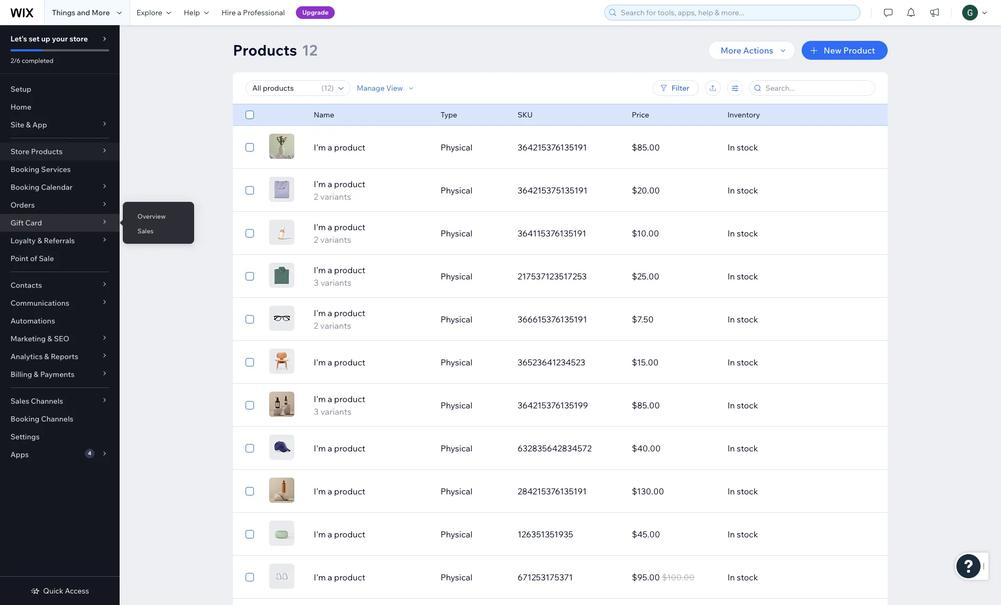 Task type: locate. For each thing, give the bounding box(es) containing it.
6 in stock link from the top
[[722, 350, 836, 375]]

and
[[77, 8, 90, 17]]

0 vertical spatial booking
[[11, 165, 39, 174]]

variants for 364215375135191
[[320, 192, 351, 202]]

& inside dropdown button
[[26, 120, 31, 130]]

2 vertical spatial i'm a product 2 variants
[[314, 308, 366, 331]]

1 in stock from the top
[[728, 142, 759, 153]]

& right loyalty
[[37, 236, 42, 246]]

1 vertical spatial $85.00
[[632, 401, 660, 411]]

physical for 36523641234523
[[441, 358, 473, 368]]

in stock for 217537123517253
[[728, 271, 759, 282]]

& left reports
[[44, 352, 49, 362]]

set
[[29, 34, 40, 44]]

7 in stock from the top
[[728, 401, 759, 411]]

1 booking from the top
[[11, 165, 39, 174]]

3 product from the top
[[334, 222, 366, 233]]

2 $85.00 link from the top
[[626, 393, 722, 418]]

2 in stock link from the top
[[722, 178, 836, 203]]

i'm a product link for 36523641234523
[[308, 356, 435, 369]]

booking for booking calendar
[[11, 183, 39, 192]]

2
[[314, 192, 319, 202], [314, 235, 319, 245], [314, 321, 319, 331]]

i'm a product 2 variants for 364215375135191
[[314, 179, 366, 202]]

sales for sales
[[138, 227, 154, 235]]

physical for 364215375135191
[[441, 185, 473, 196]]

booking for booking channels
[[11, 415, 39, 424]]

stock for 364215376135191
[[737, 142, 759, 153]]

5 physical from the top
[[441, 314, 473, 325]]

$85.00 link for 364215376135191
[[626, 135, 722, 160]]

stock for 217537123517253
[[737, 271, 759, 282]]

1 horizontal spatial sales
[[138, 227, 154, 235]]

3 i'm a product from the top
[[314, 444, 366, 454]]

4 in stock from the top
[[728, 271, 759, 282]]

8 stock from the top
[[737, 444, 759, 454]]

& inside popup button
[[37, 236, 42, 246]]

8 in from the top
[[728, 444, 735, 454]]

marketing & seo button
[[0, 330, 120, 348]]

new product button
[[802, 41, 888, 60]]

$85.00
[[632, 142, 660, 153], [632, 401, 660, 411]]

284215376135191 link
[[512, 479, 626, 505]]

physical link for 284215376135191
[[435, 479, 512, 505]]

2 $85.00 from the top
[[632, 401, 660, 411]]

3 for 364215376135199
[[314, 407, 319, 417]]

2/6
[[11, 57, 20, 65]]

$85.00 down price
[[632, 142, 660, 153]]

more left actions
[[721, 45, 742, 56]]

1 physical link from the top
[[435, 135, 512, 160]]

apps
[[11, 450, 29, 460]]

physical link for 364115376135191
[[435, 221, 512, 246]]

3 booking from the top
[[11, 415, 39, 424]]

analytics & reports button
[[0, 348, 120, 366]]

in for 366615376135191
[[728, 314, 735, 325]]

reports
[[51, 352, 78, 362]]

more right the "and"
[[92, 8, 110, 17]]

7 product from the top
[[334, 394, 366, 405]]

364215375135191 link
[[512, 178, 626, 203]]

2 variants from the top
[[320, 235, 351, 245]]

2 3 from the top
[[314, 407, 319, 417]]

0 horizontal spatial products
[[31, 147, 63, 156]]

& left seo
[[47, 334, 52, 344]]

5 variants from the top
[[321, 407, 352, 417]]

5 i'm a product link from the top
[[308, 529, 435, 541]]

1 horizontal spatial more
[[721, 45, 742, 56]]

9 physical from the top
[[441, 487, 473, 497]]

5 product from the top
[[334, 308, 366, 319]]

10 product from the top
[[334, 530, 366, 540]]

2 vertical spatial booking
[[11, 415, 39, 424]]

i'm a product for 364215376135191
[[314, 142, 366, 153]]

1 2 from the top
[[314, 192, 319, 202]]

in for 284215376135191
[[728, 487, 735, 497]]

channels up booking channels
[[31, 397, 63, 406]]

variants for 364115376135191
[[320, 235, 351, 245]]

1 horizontal spatial products
[[233, 41, 297, 59]]

more actions button
[[709, 41, 796, 60]]

1 vertical spatial 12
[[324, 83, 332, 93]]

1 vertical spatial 3
[[314, 407, 319, 417]]

in for 126351351935
[[728, 530, 735, 540]]

0 vertical spatial more
[[92, 8, 110, 17]]

1 variants from the top
[[320, 192, 351, 202]]

communications button
[[0, 295, 120, 312]]

sales down overview
[[138, 227, 154, 235]]

booking channels
[[11, 415, 73, 424]]

11 physical from the top
[[441, 573, 473, 583]]

1 vertical spatial 2
[[314, 235, 319, 245]]

$7.50
[[632, 314, 654, 325]]

sales for sales channels
[[11, 397, 29, 406]]

0 vertical spatial 12
[[302, 41, 318, 59]]

5 stock from the top
[[737, 314, 759, 325]]

$85.00 link up $20.00 link
[[626, 135, 722, 160]]

4 stock from the top
[[737, 271, 759, 282]]

booking inside dropdown button
[[11, 183, 39, 192]]

physical for 126351351935
[[441, 530, 473, 540]]

2 stock from the top
[[737, 185, 759, 196]]

i'm a product 2 variants
[[314, 179, 366, 202], [314, 222, 366, 245], [314, 308, 366, 331]]

analytics
[[11, 352, 43, 362]]

366615376135191
[[518, 314, 587, 325]]

i'm a product link
[[308, 141, 435, 154], [308, 356, 435, 369], [308, 443, 435, 455], [308, 486, 435, 498], [308, 529, 435, 541], [308, 572, 435, 584]]

6 i'm a product from the top
[[314, 573, 366, 583]]

36523641234523 link
[[512, 350, 626, 375]]

sales down billing
[[11, 397, 29, 406]]

in for 364215376135199
[[728, 401, 735, 411]]

5 in stock link from the top
[[722, 307, 836, 332]]

1 i'm a product 3 variants from the top
[[314, 265, 366, 288]]

12
[[302, 41, 318, 59], [324, 83, 332, 93]]

364215376135199 link
[[512, 393, 626, 418]]

point of sale
[[11, 254, 54, 264]]

in stock link for 364215375135191
[[722, 178, 836, 203]]

hire
[[222, 8, 236, 17]]

&
[[26, 120, 31, 130], [37, 236, 42, 246], [47, 334, 52, 344], [44, 352, 49, 362], [34, 370, 39, 380]]

in stock for 284215376135191
[[728, 487, 759, 497]]

364215376135191 link
[[512, 135, 626, 160]]

orders button
[[0, 196, 120, 214]]

$25.00 link
[[626, 264, 722, 289]]

1 vertical spatial booking
[[11, 183, 39, 192]]

9 in stock from the top
[[728, 487, 759, 497]]

stock for 364215375135191
[[737, 185, 759, 196]]

10 stock from the top
[[737, 530, 759, 540]]

2 vertical spatial 2
[[314, 321, 319, 331]]

marketing & seo
[[11, 334, 69, 344]]

$85.00 link down $15.00 link
[[626, 393, 722, 418]]

a
[[237, 8, 241, 17], [328, 142, 332, 153], [328, 179, 332, 190], [328, 222, 332, 233], [328, 265, 332, 276], [328, 308, 332, 319], [328, 358, 332, 368], [328, 394, 332, 405], [328, 444, 332, 454], [328, 487, 332, 497], [328, 530, 332, 540], [328, 573, 332, 583]]

1 vertical spatial channels
[[41, 415, 73, 424]]

3 for 217537123517253
[[314, 278, 319, 288]]

4 in stock link from the top
[[722, 264, 836, 289]]

9 physical link from the top
[[435, 479, 512, 505]]

loyalty & referrals button
[[0, 232, 120, 250]]

channels inside dropdown button
[[31, 397, 63, 406]]

1 vertical spatial i'm a product 2 variants
[[314, 222, 366, 245]]

app
[[32, 120, 47, 130]]

i'm a product for 632835642834572
[[314, 444, 366, 454]]

1 in stock link from the top
[[722, 135, 836, 160]]

& for site
[[26, 120, 31, 130]]

10 physical from the top
[[441, 530, 473, 540]]

more
[[92, 8, 110, 17], [721, 45, 742, 56]]

3 in stock from the top
[[728, 228, 759, 239]]

inventory
[[728, 110, 760, 120]]

new
[[824, 45, 842, 56]]

6 in from the top
[[728, 358, 735, 368]]

in stock link for 36523641234523
[[722, 350, 836, 375]]

in for 632835642834572
[[728, 444, 735, 454]]

1 $85.00 link from the top
[[626, 135, 722, 160]]

product
[[334, 142, 366, 153], [334, 179, 366, 190], [334, 222, 366, 233], [334, 265, 366, 276], [334, 308, 366, 319], [334, 358, 366, 368], [334, 394, 366, 405], [334, 444, 366, 454], [334, 487, 366, 497], [334, 530, 366, 540], [334, 573, 366, 583]]

11 physical link from the top
[[435, 565, 512, 591]]

2 i'm a product 3 variants from the top
[[314, 394, 366, 417]]

in for 36523641234523
[[728, 358, 735, 368]]

$85.00 link
[[626, 135, 722, 160], [626, 393, 722, 418]]

in for 217537123517253
[[728, 271, 735, 282]]

products down professional
[[233, 41, 297, 59]]

in stock for 126351351935
[[728, 530, 759, 540]]

8 physical from the top
[[441, 444, 473, 454]]

& right billing
[[34, 370, 39, 380]]

1 vertical spatial more
[[721, 45, 742, 56]]

store products
[[11, 147, 63, 156]]

i'm a product
[[314, 142, 366, 153], [314, 358, 366, 368], [314, 444, 366, 454], [314, 487, 366, 497], [314, 530, 366, 540], [314, 573, 366, 583]]

2 2 from the top
[[314, 235, 319, 245]]

up
[[41, 34, 50, 44]]

booking services
[[11, 165, 71, 174]]

stock for 364215376135199
[[737, 401, 759, 411]]

in stock link
[[722, 135, 836, 160], [722, 178, 836, 203], [722, 221, 836, 246], [722, 264, 836, 289], [722, 307, 836, 332], [722, 350, 836, 375], [722, 393, 836, 418], [722, 436, 836, 461], [722, 479, 836, 505], [722, 522, 836, 548], [722, 565, 836, 591]]

i'm a product for 671253175371
[[314, 573, 366, 583]]

$20.00 link
[[626, 178, 722, 203]]

10 in stock from the top
[[728, 530, 759, 540]]

booking up 'settings'
[[11, 415, 39, 424]]

2 in stock from the top
[[728, 185, 759, 196]]

more actions
[[721, 45, 774, 56]]

1 vertical spatial products
[[31, 147, 63, 156]]

physical link
[[435, 135, 512, 160], [435, 178, 512, 203], [435, 221, 512, 246], [435, 264, 512, 289], [435, 307, 512, 332], [435, 350, 512, 375], [435, 393, 512, 418], [435, 436, 512, 461], [435, 479, 512, 505], [435, 522, 512, 548], [435, 565, 512, 591]]

12 up name
[[324, 83, 332, 93]]

physical for 364215376135199
[[441, 401, 473, 411]]

store products button
[[0, 143, 120, 161]]

0 vertical spatial i'm a product 2 variants
[[314, 179, 366, 202]]

2 physical from the top
[[441, 185, 473, 196]]

10 in from the top
[[728, 530, 735, 540]]

$85.00 link for 364215376135199
[[626, 393, 722, 418]]

0 vertical spatial $85.00
[[632, 142, 660, 153]]

access
[[65, 587, 89, 596]]

7 stock from the top
[[737, 401, 759, 411]]

in stock for 364215376135199
[[728, 401, 759, 411]]

channels for booking channels
[[41, 415, 73, 424]]

0 horizontal spatial more
[[92, 8, 110, 17]]

i'm a product 3 variants
[[314, 265, 366, 288], [314, 394, 366, 417]]

analytics & reports
[[11, 352, 78, 362]]

671253175371 link
[[512, 565, 626, 591]]

in stock link for 364215376135199
[[722, 393, 836, 418]]

6 physical link from the top
[[435, 350, 512, 375]]

in stock link for 126351351935
[[722, 522, 836, 548]]

None checkbox
[[246, 109, 254, 121], [246, 141, 254, 154], [246, 184, 254, 197], [246, 227, 254, 240], [246, 270, 254, 283], [246, 313, 254, 326], [246, 356, 254, 369], [246, 400, 254, 412], [246, 443, 254, 455], [246, 486, 254, 498], [246, 572, 254, 584], [246, 109, 254, 121], [246, 141, 254, 154], [246, 184, 254, 197], [246, 227, 254, 240], [246, 270, 254, 283], [246, 313, 254, 326], [246, 356, 254, 369], [246, 400, 254, 412], [246, 443, 254, 455], [246, 486, 254, 498], [246, 572, 254, 584]]

3 in stock link from the top
[[722, 221, 836, 246]]

8 in stock link from the top
[[722, 436, 836, 461]]

Search... field
[[763, 81, 872, 96]]

2 i'm a product from the top
[[314, 358, 366, 368]]

i'm
[[314, 142, 326, 153], [314, 179, 326, 190], [314, 222, 326, 233], [314, 265, 326, 276], [314, 308, 326, 319], [314, 358, 326, 368], [314, 394, 326, 405], [314, 444, 326, 454], [314, 487, 326, 497], [314, 530, 326, 540], [314, 573, 326, 583]]

9 product from the top
[[334, 487, 366, 497]]

1 stock from the top
[[737, 142, 759, 153]]

in stock link for 364115376135191
[[722, 221, 836, 246]]

1 in from the top
[[728, 142, 735, 153]]

3 i'm a product link from the top
[[308, 443, 435, 455]]

communications
[[11, 299, 69, 308]]

i'm a product for 126351351935
[[314, 530, 366, 540]]

product
[[844, 45, 876, 56]]

1 physical from the top
[[441, 142, 473, 153]]

7 physical link from the top
[[435, 393, 512, 418]]

$130.00 link
[[626, 479, 722, 505]]

364215376135199
[[518, 401, 588, 411]]

0 vertical spatial channels
[[31, 397, 63, 406]]

1 i'm a product 2 variants from the top
[[314, 179, 366, 202]]

11 product from the top
[[334, 573, 366, 583]]

11 in from the top
[[728, 573, 735, 583]]

3 physical from the top
[[441, 228, 473, 239]]

in
[[728, 142, 735, 153], [728, 185, 735, 196], [728, 228, 735, 239], [728, 271, 735, 282], [728, 314, 735, 325], [728, 358, 735, 368], [728, 401, 735, 411], [728, 444, 735, 454], [728, 487, 735, 497], [728, 530, 735, 540], [728, 573, 735, 583]]

Unsaved view field
[[249, 81, 318, 96]]

1 i'm a product link from the top
[[308, 141, 435, 154]]

& for marketing
[[47, 334, 52, 344]]

$40.00 link
[[626, 436, 722, 461]]

9 in from the top
[[728, 487, 735, 497]]

8 in stock from the top
[[728, 444, 759, 454]]

1 $85.00 from the top
[[632, 142, 660, 153]]

sales channels button
[[0, 393, 120, 411]]

1 vertical spatial $85.00 link
[[626, 393, 722, 418]]

manage view button
[[357, 83, 416, 93]]

0 horizontal spatial 12
[[302, 41, 318, 59]]

& right site
[[26, 120, 31, 130]]

3 i'm from the top
[[314, 222, 326, 233]]

4 physical link from the top
[[435, 264, 512, 289]]

364115376135191
[[518, 228, 587, 239]]

3 physical link from the top
[[435, 221, 512, 246]]

284215376135191
[[518, 487, 587, 497]]

1 vertical spatial i'm a product 3 variants
[[314, 394, 366, 417]]

9 in stock link from the top
[[722, 479, 836, 505]]

booking down store
[[11, 165, 39, 174]]

5 physical link from the top
[[435, 307, 512, 332]]

channels down sales channels dropdown button
[[41, 415, 73, 424]]

$85.00 up $40.00
[[632, 401, 660, 411]]

0 vertical spatial 2
[[314, 192, 319, 202]]

None checkbox
[[246, 529, 254, 541]]

$95.00
[[632, 573, 660, 583]]

1 i'm a product from the top
[[314, 142, 366, 153]]

2 i'm a product 2 variants from the top
[[314, 222, 366, 245]]

0 horizontal spatial sales
[[11, 397, 29, 406]]

3 in from the top
[[728, 228, 735, 239]]

4 i'm a product from the top
[[314, 487, 366, 497]]

physical for 364215376135191
[[441, 142, 473, 153]]

automations link
[[0, 312, 120, 330]]

12 down upgrade button in the left of the page
[[302, 41, 318, 59]]

0 vertical spatial i'm a product 3 variants
[[314, 265, 366, 288]]

i'm a product 2 variants for 366615376135191
[[314, 308, 366, 331]]

in stock for 364215376135191
[[728, 142, 759, 153]]

126351351935 link
[[512, 522, 626, 548]]

booking for booking services
[[11, 165, 39, 174]]

& for billing
[[34, 370, 39, 380]]

0 vertical spatial 3
[[314, 278, 319, 288]]

hire a professional
[[222, 8, 285, 17]]

10 in stock link from the top
[[722, 522, 836, 548]]

6 i'm a product link from the top
[[308, 572, 435, 584]]

8 physical link from the top
[[435, 436, 512, 461]]

0 vertical spatial sales
[[138, 227, 154, 235]]

1 horizontal spatial 12
[[324, 83, 332, 93]]

sales inside dropdown button
[[11, 397, 29, 406]]

i'm a product link for 364215376135191
[[308, 141, 435, 154]]

things and more
[[52, 8, 110, 17]]

5 in from the top
[[728, 314, 735, 325]]

2 i'm a product link from the top
[[308, 356, 435, 369]]

more inside dropdown button
[[721, 45, 742, 56]]

5 i'm a product from the top
[[314, 530, 366, 540]]

price
[[632, 110, 650, 120]]

3 i'm a product 2 variants from the top
[[314, 308, 366, 331]]

$130.00
[[632, 487, 664, 497]]

4 variants from the top
[[320, 321, 351, 331]]

3 stock from the top
[[737, 228, 759, 239]]

billing & payments
[[11, 370, 75, 380]]

7 in from the top
[[728, 401, 735, 411]]

physical for 217537123517253
[[441, 271, 473, 282]]

1 vertical spatial sales
[[11, 397, 29, 406]]

4 physical from the top
[[441, 271, 473, 282]]

stock for 632835642834572
[[737, 444, 759, 454]]

0 vertical spatial $85.00 link
[[626, 135, 722, 160]]

4 i'm a product link from the top
[[308, 486, 435, 498]]

booking up orders
[[11, 183, 39, 192]]

stock
[[737, 142, 759, 153], [737, 185, 759, 196], [737, 228, 759, 239], [737, 271, 759, 282], [737, 314, 759, 325], [737, 358, 759, 368], [737, 401, 759, 411], [737, 444, 759, 454], [737, 487, 759, 497], [737, 530, 759, 540], [737, 573, 759, 583]]

products up booking services
[[31, 147, 63, 156]]



Task type: vqa. For each thing, say whether or not it's contained in the screenshot.


Task type: describe. For each thing, give the bounding box(es) containing it.
marketing
[[11, 334, 46, 344]]

physical link for 632835642834572
[[435, 436, 512, 461]]

point of sale link
[[0, 250, 120, 268]]

setup
[[11, 85, 31, 94]]

5 i'm from the top
[[314, 308, 326, 319]]

11 i'm from the top
[[314, 573, 326, 583]]

in stock link for 366615376135191
[[722, 307, 836, 332]]

quick
[[43, 587, 63, 596]]

variants for 366615376135191
[[320, 321, 351, 331]]

i'm a product link for 632835642834572
[[308, 443, 435, 455]]

physical for 671253175371
[[441, 573, 473, 583]]

products 12
[[233, 41, 318, 59]]

physical for 364115376135191
[[441, 228, 473, 239]]

upgrade button
[[296, 6, 335, 19]]

hire a professional link
[[215, 0, 291, 25]]

stock for 126351351935
[[737, 530, 759, 540]]

2 product from the top
[[334, 179, 366, 190]]

quick access button
[[31, 587, 89, 596]]

calendar
[[41, 183, 73, 192]]

type
[[441, 110, 457, 120]]

booking channels link
[[0, 411, 120, 428]]

in for 671253175371
[[728, 573, 735, 583]]

217537123517253 link
[[512, 264, 626, 289]]

in stock link for 364215376135191
[[722, 135, 836, 160]]

services
[[41, 165, 71, 174]]

$95.00 $100.00
[[632, 573, 695, 583]]

9 i'm from the top
[[314, 487, 326, 497]]

2 for 364215375135191
[[314, 192, 319, 202]]

2 i'm from the top
[[314, 179, 326, 190]]

booking calendar
[[11, 183, 73, 192]]

products inside dropdown button
[[31, 147, 63, 156]]

10 i'm from the top
[[314, 530, 326, 540]]

$100.00
[[662, 573, 695, 583]]

physical link for 671253175371
[[435, 565, 512, 591]]

6 product from the top
[[334, 358, 366, 368]]

let's set up your store
[[11, 34, 88, 44]]

completed
[[22, 57, 53, 65]]

channels for sales channels
[[31, 397, 63, 406]]

sidebar element
[[0, 25, 120, 606]]

i'm a product for 284215376135191
[[314, 487, 366, 497]]

4
[[88, 450, 91, 457]]

8 i'm from the top
[[314, 444, 326, 454]]

manage
[[357, 83, 385, 93]]

loyalty & referrals
[[11, 236, 75, 246]]

1 i'm from the top
[[314, 142, 326, 153]]

i'm a product link for 126351351935
[[308, 529, 435, 541]]

overview link
[[123, 208, 194, 226]]

$10.00 link
[[626, 221, 722, 246]]

1 product from the top
[[334, 142, 366, 153]]

home
[[11, 102, 31, 112]]

12 for products 12
[[302, 41, 318, 59]]

$15.00 link
[[626, 350, 722, 375]]

$40.00
[[632, 444, 661, 454]]

632835642834572
[[518, 444, 592, 454]]

physical link for 36523641234523
[[435, 350, 512, 375]]

your
[[52, 34, 68, 44]]

name
[[314, 110, 334, 120]]

help
[[184, 8, 200, 17]]

i'm a product for 36523641234523
[[314, 358, 366, 368]]

point
[[11, 254, 29, 264]]

contacts button
[[0, 277, 120, 295]]

i'm a product link for 671253175371
[[308, 572, 435, 584]]

filter
[[672, 83, 690, 93]]

actions
[[744, 45, 774, 56]]

physical for 366615376135191
[[441, 314, 473, 325]]

home link
[[0, 98, 120, 116]]

364215376135191
[[518, 142, 587, 153]]

( 12 )
[[322, 83, 334, 93]]

filter button
[[653, 80, 699, 96]]

8 product from the top
[[334, 444, 366, 454]]

in stock link for 217537123517253
[[722, 264, 836, 289]]

in stock for 36523641234523
[[728, 358, 759, 368]]

physical link for 364215376135191
[[435, 135, 512, 160]]

view
[[386, 83, 403, 93]]

4 i'm from the top
[[314, 265, 326, 276]]

632835642834572 link
[[512, 436, 626, 461]]

$45.00 link
[[626, 522, 722, 548]]

i'm a product 3 variants for 364215376135199
[[314, 394, 366, 417]]

card
[[25, 218, 42, 228]]

6 i'm from the top
[[314, 358, 326, 368]]

$85.00 for 364215376135191
[[632, 142, 660, 153]]

billing
[[11, 370, 32, 380]]

let's
[[11, 34, 27, 44]]

new product
[[824, 45, 876, 56]]

stock for 366615376135191
[[737, 314, 759, 325]]

contacts
[[11, 281, 42, 290]]

$25.00
[[632, 271, 660, 282]]

in stock link for 632835642834572
[[722, 436, 836, 461]]

gift card
[[11, 218, 42, 228]]

store
[[70, 34, 88, 44]]

seo
[[54, 334, 69, 344]]

physical link for 364215376135199
[[435, 393, 512, 418]]

in stock for 364215375135191
[[728, 185, 759, 196]]

stock for 671253175371
[[737, 573, 759, 583]]

variants for 364215376135199
[[321, 407, 352, 417]]

& for analytics
[[44, 352, 49, 362]]

in stock link for 671253175371
[[722, 565, 836, 591]]

payments
[[40, 370, 75, 380]]

physical link for 366615376135191
[[435, 307, 512, 332]]

0 vertical spatial products
[[233, 41, 297, 59]]

$85.00 for 364215376135199
[[632, 401, 660, 411]]

2/6 completed
[[11, 57, 53, 65]]

physical link for 217537123517253
[[435, 264, 512, 289]]

site & app
[[11, 120, 47, 130]]

in stock link for 284215376135191
[[722, 479, 836, 505]]

professional
[[243, 8, 285, 17]]

in stock for 632835642834572
[[728, 444, 759, 454]]

in stock for 671253175371
[[728, 573, 759, 583]]

in for 364215376135191
[[728, 142, 735, 153]]

sale
[[39, 254, 54, 264]]

physical for 632835642834572
[[441, 444, 473, 454]]

2 for 366615376135191
[[314, 321, 319, 331]]

in stock for 366615376135191
[[728, 314, 759, 325]]

i'm a product 3 variants for 217537123517253
[[314, 265, 366, 288]]

things
[[52, 8, 75, 17]]

126351351935
[[518, 530, 574, 540]]

364215375135191
[[518, 185, 588, 196]]

stock for 36523641234523
[[737, 358, 759, 368]]

billing & payments button
[[0, 366, 120, 384]]

explore
[[137, 8, 162, 17]]

7 i'm from the top
[[314, 394, 326, 405]]

in stock for 364115376135191
[[728, 228, 759, 239]]

Search for tools, apps, help & more... field
[[618, 5, 857, 20]]

$10.00
[[632, 228, 660, 239]]

physical link for 364215375135191
[[435, 178, 512, 203]]

12 for ( 12 )
[[324, 83, 332, 93]]

stock for 364115376135191
[[737, 228, 759, 239]]

store
[[11, 147, 29, 156]]

366615376135191 link
[[512, 307, 626, 332]]

sales link
[[123, 223, 194, 240]]

overview
[[138, 213, 166, 221]]

4 product from the top
[[334, 265, 366, 276]]

setup link
[[0, 80, 120, 98]]

$15.00
[[632, 358, 659, 368]]

variants for 217537123517253
[[321, 278, 352, 288]]

in for 364215375135191
[[728, 185, 735, 196]]

physical link for 126351351935
[[435, 522, 512, 548]]

i'm a product 2 variants for 364115376135191
[[314, 222, 366, 245]]

& for loyalty
[[37, 236, 42, 246]]

$7.50 link
[[626, 307, 722, 332]]

in for 364115376135191
[[728, 228, 735, 239]]

physical for 284215376135191
[[441, 487, 473, 497]]

automations
[[11, 317, 55, 326]]

2 for 364115376135191
[[314, 235, 319, 245]]

settings
[[11, 433, 40, 442]]

booking calendar button
[[0, 179, 120, 196]]

$20.00
[[632, 185, 660, 196]]

orders
[[11, 201, 35, 210]]

stock for 284215376135191
[[737, 487, 759, 497]]



